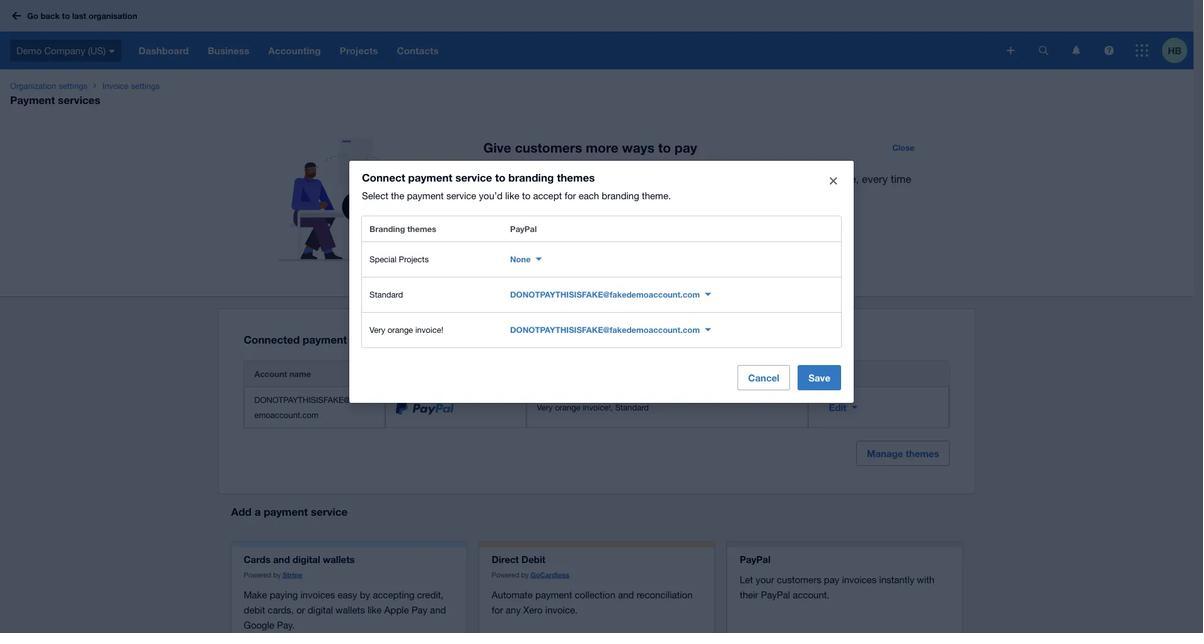 Task type: vqa. For each thing, say whether or not it's contained in the screenshot.
South at the left of the page
no



Task type: describe. For each thing, give the bounding box(es) containing it.
donotpaythisisfake@fakedemoaccount.com for standard
[[510, 289, 700, 299]]

debit
[[244, 604, 265, 615]]

pay inside let your customers pay invoices instantly with their paypal account.
[[824, 574, 839, 585]]

0 vertical spatial service
[[455, 171, 492, 183]]

watch
[[507, 252, 531, 261]]

connect payment service to branding themes select the payment service you'd like to accept for each branding theme.
[[362, 171, 671, 201]]

with
[[917, 574, 935, 585]]

give customers more ways to pay
[[483, 140, 697, 155]]

payment
[[10, 93, 55, 106]]

connected payment services element
[[244, 361, 950, 428]]

invoices inside the make paying invoices easy by accepting credit, debit cards, or digital wallets like apple pay and google pay.
[[300, 589, 335, 600]]

give
[[483, 140, 511, 155]]

you
[[800, 173, 817, 185]]

cards,
[[268, 604, 294, 615]]

apple
[[384, 604, 409, 615]]

learn step-by-step how to
[[483, 219, 611, 231]]

each
[[579, 190, 599, 201]]

to inside "link"
[[62, 11, 70, 21]]

make
[[244, 589, 267, 600]]

pay
[[412, 604, 427, 615]]

themes for branding themes
[[407, 224, 436, 234]]

select
[[362, 190, 388, 201]]

organisation
[[89, 11, 137, 21]]

donotpaythisisfake@faked emoaccount.com
[[254, 395, 370, 420]]

very for very orange invoice!
[[370, 325, 385, 335]]

step-
[[514, 219, 539, 231]]

and inside add online payments to your xero invoices so customers can pay you on time, every time and get paid twice as fast.
[[483, 190, 501, 203]]

svg image inside demo company (us) popup button
[[109, 50, 115, 53]]

can
[[759, 173, 776, 185]]

as
[[575, 190, 586, 203]]

credit,
[[417, 589, 444, 600]]

donotpaythisisfake@fakedemoaccount.com for very orange invoice!
[[510, 325, 700, 335]]

standard inside "invoice theme data" 'element'
[[370, 289, 403, 299]]

svg image inside go back to last organisation "link"
[[12, 12, 21, 20]]

cards
[[244, 554, 271, 565]]

invoice
[[103, 81, 129, 90]]

organization settings
[[10, 81, 87, 90]]

invoices inside add online payments to your xero invoices so customers can pay you on time, every time and get paid twice as fast.
[[649, 173, 688, 185]]

cancel button
[[737, 365, 790, 390]]

standard inside connected payment services element
[[615, 402, 649, 412]]

paypal inside "invoice theme data" 'element'
[[510, 224, 537, 234]]

for inside automate payment collection and reconciliation for any xero invoice.
[[492, 604, 503, 615]]

the
[[391, 190, 404, 201]]

connected payment services
[[244, 333, 392, 346]]

learn
[[483, 219, 511, 231]]

orange for invoice!,
[[555, 402, 581, 412]]

edit button
[[819, 395, 868, 420]]

close image
[[830, 177, 837, 185]]

for inside the connect payment service to branding themes select the payment service you'd like to accept for each branding theme.
[[565, 190, 576, 201]]

to right how at the top left
[[601, 219, 611, 231]]

powered inside direct debit powered by gocardless
[[492, 571, 519, 579]]

get
[[504, 190, 520, 203]]

any
[[506, 604, 521, 615]]

1 vertical spatial service
[[446, 190, 476, 201]]

manage
[[867, 448, 903, 459]]

payment for connect payment service to branding themes select the payment service you'd like to accept for each branding theme.
[[408, 171, 452, 183]]

donotpaythisisfake@fakedemoaccount.com button for standard
[[503, 284, 719, 305]]

accepting
[[373, 589, 415, 600]]

google
[[244, 619, 274, 630]]

none
[[510, 254, 531, 264]]

connect
[[362, 171, 405, 183]]

gocardless link
[[531, 571, 569, 579]]

to inside add online payments to your xero invoices so customers can pay you on time, every time and get paid twice as fast.
[[588, 173, 597, 185]]

donotpaythisisfake@fakedemoaccount.com button for very orange invoice!
[[503, 320, 719, 340]]

and inside the make paying invoices easy by accepting credit, debit cards, or digital wallets like apple pay and google pay.
[[430, 604, 446, 615]]

time
[[891, 173, 911, 185]]

invoice.
[[545, 604, 578, 615]]

like inside the make paying invoices easy by accepting credit, debit cards, or digital wallets like apple pay and google pay.
[[368, 604, 382, 615]]

make paying invoices easy by accepting credit, debit cards, or digital wallets like apple pay and google pay.
[[244, 589, 446, 630]]

customers inside let your customers pay invoices instantly with their paypal account.
[[777, 574, 821, 585]]

settings for organization settings
[[59, 81, 87, 90]]

a
[[255, 505, 261, 518]]

watch video [1:52]
[[507, 252, 578, 261]]

orange for invoice!
[[388, 325, 413, 335]]

account.
[[793, 589, 830, 600]]

hb banner
[[0, 0, 1194, 69]]

invoice theme data element
[[362, 216, 841, 347]]

1 vertical spatial paypal
[[740, 554, 771, 565]]

go back to last organisation
[[27, 11, 137, 21]]

1 horizontal spatial svg image
[[1136, 44, 1148, 57]]

emoaccount.com
[[254, 410, 319, 420]]

instantly
[[879, 574, 914, 585]]

very for very orange invoice!, standard
[[537, 402, 553, 412]]

connected
[[244, 333, 300, 346]]

edit
[[829, 402, 847, 413]]

time,
[[835, 173, 859, 185]]

their
[[740, 589, 758, 600]]

add online payments to your xero invoices so customers can pay you on time, every time and get paid twice as fast.
[[483, 173, 911, 203]]

cancel
[[748, 372, 780, 383]]

branding themes
[[370, 224, 436, 234]]

xero inside add online payments to your xero invoices so customers can pay you on time, every time and get paid twice as fast.
[[624, 173, 646, 185]]

payment services
[[10, 93, 100, 106]]

more
[[586, 140, 618, 155]]

to left online
[[495, 171, 505, 183]]

projects
[[399, 254, 429, 264]]

0 horizontal spatial close button
[[821, 168, 846, 194]]

watch video [1:52] image
[[231, 137, 483, 276]]

online
[[506, 173, 535, 185]]

themes for manage themes
[[906, 448, 939, 459]]

none button
[[503, 249, 550, 269]]

accept
[[533, 190, 562, 201]]

direct
[[492, 554, 519, 565]]

invoice!,
[[583, 402, 613, 412]]

let
[[740, 574, 753, 585]]

paid
[[523, 190, 544, 203]]



Task type: locate. For each thing, give the bounding box(es) containing it.
1 vertical spatial invoices
[[842, 574, 877, 585]]

1 horizontal spatial like
[[505, 190, 519, 201]]

digital up stripe 'link'
[[293, 554, 320, 565]]

cards and digital wallets powered by stripe
[[244, 554, 355, 579]]

1 horizontal spatial pay
[[779, 173, 797, 185]]

pay up so
[[675, 140, 697, 155]]

1 horizontal spatial services
[[350, 333, 392, 346]]

donotpaythisisfake@fakedemoaccount.com button
[[503, 284, 719, 305], [503, 320, 719, 340]]

svg image
[[12, 12, 21, 20], [1136, 44, 1148, 57]]

payment up invoice.
[[535, 589, 572, 600]]

1 vertical spatial customers
[[706, 173, 756, 185]]

settings right invoice
[[131, 81, 160, 90]]

xero up theme.
[[624, 173, 646, 185]]

0 vertical spatial donotpaythisisfake@fakedemoaccount.com button
[[503, 284, 719, 305]]

1 vertical spatial xero
[[523, 604, 543, 615]]

go
[[27, 11, 38, 21]]

1 horizontal spatial settings
[[131, 81, 160, 90]]

1 horizontal spatial add
[[483, 173, 503, 185]]

invoices up theme.
[[649, 173, 688, 185]]

payment right the on the left top of page
[[407, 190, 444, 201]]

navigation
[[129, 32, 998, 69]]

service up cards and digital wallets powered by stripe
[[311, 505, 348, 518]]

1 vertical spatial orange
[[555, 402, 581, 412]]

settings for invoice settings
[[131, 81, 160, 90]]

hb button
[[1162, 32, 1194, 69]]

and inside automate payment collection and reconciliation for any xero invoice.
[[618, 589, 634, 600]]

very left invoice!,
[[537, 402, 553, 412]]

paying
[[270, 589, 298, 600]]

stripe link
[[283, 571, 302, 579]]

donotpaythisisfake@fakedemoaccount.com
[[510, 289, 700, 299], [510, 325, 700, 335]]

0 vertical spatial very
[[370, 325, 385, 335]]

0 horizontal spatial like
[[368, 604, 382, 615]]

add for add a payment service
[[231, 505, 252, 518]]

organization
[[10, 81, 56, 90]]

0 horizontal spatial add
[[231, 505, 252, 518]]

how
[[578, 219, 598, 231]]

themes inside "invoice theme data" 'element'
[[407, 224, 436, 234]]

add left a
[[231, 505, 252, 518]]

0 vertical spatial paypal
[[510, 224, 537, 234]]

payment
[[408, 171, 452, 183], [407, 190, 444, 201], [303, 333, 347, 346], [264, 505, 308, 518], [535, 589, 572, 600]]

payment right a
[[264, 505, 308, 518]]

branding
[[508, 171, 554, 183], [602, 190, 639, 201]]

2 vertical spatial pay
[[824, 574, 839, 585]]

0 horizontal spatial branding
[[508, 171, 554, 183]]

1 vertical spatial wallets
[[336, 604, 365, 615]]

digital inside cards and digital wallets powered by stripe
[[293, 554, 320, 565]]

paypal up "let"
[[740, 554, 771, 565]]

by inside direct debit powered by gocardless
[[521, 571, 529, 579]]

1 donotpaythisisfake@fakedemoaccount.com from the top
[[510, 289, 700, 299]]

svg image left hb
[[1136, 44, 1148, 57]]

wallets up easy in the bottom left of the page
[[323, 554, 355, 565]]

1 vertical spatial digital
[[308, 604, 333, 615]]

standard right invoice!,
[[615, 402, 649, 412]]

0 vertical spatial orange
[[388, 325, 413, 335]]

demo company (us) button
[[0, 32, 129, 69]]

orange inside "invoice theme data" 'element'
[[388, 325, 413, 335]]

account name
[[254, 369, 311, 379]]

0 horizontal spatial settings
[[59, 81, 87, 90]]

by inside the make paying invoices easy by accepting credit, debit cards, or digital wallets like apple pay and google pay.
[[360, 589, 370, 600]]

1 horizontal spatial powered
[[492, 571, 519, 579]]

standard down special
[[370, 289, 403, 299]]

to right ways
[[658, 140, 671, 155]]

0 horizontal spatial standard
[[370, 289, 403, 299]]

digital inside the make paying invoices easy by accepting credit, debit cards, or digital wallets like apple pay and google pay.
[[308, 604, 333, 615]]

pay inside add online payments to your xero invoices so customers can pay you on time, every time and get paid twice as fast.
[[779, 173, 797, 185]]

1 horizontal spatial standard
[[615, 402, 649, 412]]

0 vertical spatial themes
[[557, 171, 595, 183]]

close
[[892, 143, 915, 152]]

by right easy in the bottom left of the page
[[360, 589, 370, 600]]

themes up as
[[557, 171, 595, 183]]

close button containing close
[[885, 137, 922, 158]]

1 vertical spatial themes
[[407, 224, 436, 234]]

1 horizontal spatial invoices
[[649, 173, 688, 185]]

video
[[534, 252, 555, 261]]

connect payment service to branding themes dialog
[[349, 161, 854, 403]]

add inside add online payments to your xero invoices so customers can pay you on time, every time and get paid twice as fast.
[[483, 173, 503, 185]]

0 horizontal spatial themes
[[407, 224, 436, 234]]

settings
[[59, 81, 87, 90], [131, 81, 160, 90]]

demo company (us)
[[16, 45, 106, 56]]

for left any
[[492, 604, 503, 615]]

0 vertical spatial close button
[[885, 137, 922, 158]]

customers inside add online payments to your xero invoices so customers can pay you on time, every time and get paid twice as fast.
[[706, 173, 756, 185]]

you'd
[[479, 190, 503, 201]]

themes inside button
[[906, 448, 939, 459]]

2 vertical spatial service
[[311, 505, 348, 518]]

and
[[483, 190, 501, 203], [273, 554, 290, 565], [618, 589, 634, 600], [430, 604, 446, 615]]

orange inside connected payment services element
[[555, 402, 581, 412]]

0 horizontal spatial invoices
[[300, 589, 335, 600]]

paypal right their at the right of page
[[761, 589, 790, 600]]

themes right manage
[[906, 448, 939, 459]]

ways
[[622, 140, 654, 155]]

your up fast.
[[600, 173, 621, 185]]

add a payment service
[[231, 505, 348, 518]]

invoices left instantly
[[842, 574, 877, 585]]

1 powered from the left
[[244, 571, 271, 579]]

0 vertical spatial customers
[[515, 140, 582, 155]]

invoices
[[649, 173, 688, 185], [842, 574, 877, 585], [300, 589, 335, 600]]

orange left invoice!
[[388, 325, 413, 335]]

0 vertical spatial donotpaythisisfake@fakedemoaccount.com
[[510, 289, 700, 299]]

payments
[[538, 173, 585, 185]]

1 horizontal spatial themes
[[557, 171, 595, 183]]

branding
[[370, 224, 405, 234]]

back
[[41, 11, 60, 21]]

collection
[[575, 589, 615, 600]]

service up the 'you'd'
[[455, 171, 492, 183]]

name
[[289, 369, 311, 379]]

1 donotpaythisisfake@fakedemoaccount.com button from the top
[[503, 284, 719, 305]]

for left each
[[565, 190, 576, 201]]

0 vertical spatial pay
[[675, 140, 697, 155]]

1 vertical spatial your
[[756, 574, 774, 585]]

easy
[[338, 589, 357, 600]]

customers right so
[[706, 173, 756, 185]]

your inside let your customers pay invoices instantly with their paypal account.
[[756, 574, 774, 585]]

2 settings from the left
[[131, 81, 160, 90]]

invoice settings
[[103, 81, 160, 90]]

paypal logo image
[[396, 400, 454, 415]]

2 vertical spatial invoices
[[300, 589, 335, 600]]

or
[[296, 604, 305, 615]]

0 horizontal spatial very
[[370, 325, 385, 335]]

manage themes button
[[856, 441, 950, 466]]

customers up payments
[[515, 140, 582, 155]]

to right get
[[522, 190, 531, 201]]

services down organization settings link
[[58, 93, 100, 106]]

account
[[254, 369, 287, 379]]

and right 'collection'
[[618, 589, 634, 600]]

2 horizontal spatial customers
[[777, 574, 821, 585]]

organization settings link
[[5, 79, 92, 92]]

0 vertical spatial services
[[58, 93, 100, 106]]

on
[[820, 173, 832, 185]]

hb
[[1168, 45, 1182, 56]]

1 horizontal spatial very
[[537, 402, 553, 412]]

payment inside automate payment collection and reconciliation for any xero invoice.
[[535, 589, 572, 600]]

digital right the or
[[308, 604, 333, 615]]

by inside cards and digital wallets powered by stripe
[[273, 571, 281, 579]]

1 horizontal spatial branding
[[602, 190, 639, 201]]

0 vertical spatial like
[[505, 190, 519, 201]]

direct debit powered by gocardless
[[492, 554, 569, 579]]

1 horizontal spatial your
[[756, 574, 774, 585]]

add for add online payments to your xero invoices so customers can pay you on time, every time and get paid twice as fast.
[[483, 173, 503, 185]]

settings up the payment services
[[59, 81, 87, 90]]

and inside cards and digital wallets powered by stripe
[[273, 554, 290, 565]]

wallets down easy in the bottom left of the page
[[336, 604, 365, 615]]

2 horizontal spatial themes
[[906, 448, 939, 459]]

1 vertical spatial branding
[[602, 190, 639, 201]]

0 horizontal spatial for
[[492, 604, 503, 615]]

your right "let"
[[756, 574, 774, 585]]

0 horizontal spatial customers
[[515, 140, 582, 155]]

service left the 'you'd'
[[446, 190, 476, 201]]

2 powered from the left
[[492, 571, 519, 579]]

0 horizontal spatial xero
[[523, 604, 543, 615]]

1 horizontal spatial orange
[[555, 402, 581, 412]]

1 vertical spatial svg image
[[1136, 44, 1148, 57]]

0 vertical spatial wallets
[[323, 554, 355, 565]]

very left invoice!
[[370, 325, 385, 335]]

powered down direct
[[492, 571, 519, 579]]

customers up account.
[[777, 574, 821, 585]]

save button
[[798, 365, 841, 390]]

xero inside automate payment collection and reconciliation for any xero invoice.
[[523, 604, 543, 615]]

very inside "invoice theme data" 'element'
[[370, 325, 385, 335]]

watch video [1:52] button
[[483, 247, 587, 267]]

payment for connected payment services
[[303, 333, 347, 346]]

special
[[370, 254, 397, 264]]

2 horizontal spatial invoices
[[842, 574, 877, 585]]

add up the 'you'd'
[[483, 173, 503, 185]]

navigation inside hb banner
[[129, 32, 998, 69]]

very orange invoice!, standard
[[537, 402, 649, 412]]

1 vertical spatial services
[[350, 333, 392, 346]]

very inside connected payment services element
[[537, 402, 553, 412]]

themes inside the connect payment service to branding themes select the payment service you'd like to accept for each branding theme.
[[557, 171, 595, 183]]

pay right the can
[[779, 173, 797, 185]]

0 horizontal spatial powered
[[244, 571, 271, 579]]

2 donotpaythisisfake@fakedemoaccount.com from the top
[[510, 325, 700, 335]]

payment for automate payment collection and reconciliation for any xero invoice.
[[535, 589, 572, 600]]

wallets inside the make paying invoices easy by accepting credit, debit cards, or digital wallets like apple pay and google pay.
[[336, 604, 365, 615]]

xero right any
[[523, 604, 543, 615]]

2 horizontal spatial by
[[521, 571, 529, 579]]

0 vertical spatial xero
[[624, 173, 646, 185]]

manage themes
[[867, 448, 939, 459]]

[1:52]
[[557, 252, 578, 261]]

xero
[[624, 173, 646, 185], [523, 604, 543, 615]]

0 horizontal spatial orange
[[388, 325, 413, 335]]

by
[[273, 571, 281, 579], [521, 571, 529, 579], [360, 589, 370, 600]]

0 vertical spatial your
[[600, 173, 621, 185]]

1 horizontal spatial customers
[[706, 173, 756, 185]]

0 horizontal spatial pay
[[675, 140, 697, 155]]

stripe
[[283, 571, 302, 579]]

and left get
[[483, 190, 501, 203]]

1 vertical spatial standard
[[615, 402, 649, 412]]

so
[[691, 173, 703, 185]]

0 vertical spatial digital
[[293, 554, 320, 565]]

1 vertical spatial like
[[368, 604, 382, 615]]

every
[[862, 173, 888, 185]]

very orange invoice!
[[370, 325, 443, 335]]

1 settings from the left
[[59, 81, 87, 90]]

and up stripe
[[273, 554, 290, 565]]

by left stripe
[[273, 571, 281, 579]]

0 vertical spatial standard
[[370, 289, 403, 299]]

close button right you
[[821, 168, 846, 194]]

paypal inside let your customers pay invoices instantly with their paypal account.
[[761, 589, 790, 600]]

0 horizontal spatial your
[[600, 173, 621, 185]]

powered inside cards and digital wallets powered by stripe
[[244, 571, 271, 579]]

(us)
[[88, 45, 106, 56]]

orange left invoice!,
[[555, 402, 581, 412]]

0 vertical spatial branding
[[508, 171, 554, 183]]

standard
[[370, 289, 403, 299], [615, 402, 649, 412]]

0 horizontal spatial services
[[58, 93, 100, 106]]

to
[[62, 11, 70, 21], [658, 140, 671, 155], [495, 171, 505, 183], [588, 173, 597, 185], [522, 190, 531, 201], [601, 219, 611, 231]]

donotpaythisisfake@faked
[[254, 395, 370, 405]]

0 horizontal spatial by
[[273, 571, 281, 579]]

invoice settings link
[[98, 79, 165, 92]]

customers
[[515, 140, 582, 155], [706, 173, 756, 185], [777, 574, 821, 585]]

like inside the connect payment service to branding themes select the payment service you'd like to accept for each branding theme.
[[505, 190, 519, 201]]

and down credit,
[[430, 604, 446, 615]]

1 vertical spatial very
[[537, 402, 553, 412]]

services left invoice!
[[350, 333, 392, 346]]

1 vertical spatial for
[[492, 604, 503, 615]]

2 vertical spatial themes
[[906, 448, 939, 459]]

like left apple
[[368, 604, 382, 615]]

pay.
[[277, 619, 295, 630]]

0 vertical spatial svg image
[[12, 12, 21, 20]]

automate payment collection and reconciliation for any xero invoice.
[[492, 589, 693, 615]]

gocardless
[[531, 571, 569, 579]]

1 vertical spatial close button
[[821, 168, 846, 194]]

svg image
[[1039, 46, 1048, 55], [1072, 46, 1080, 55], [1104, 46, 1114, 55], [1007, 47, 1015, 54], [109, 50, 115, 53]]

1 vertical spatial pay
[[779, 173, 797, 185]]

like down online
[[505, 190, 519, 201]]

invoices inside let your customers pay invoices instantly with their paypal account.
[[842, 574, 877, 585]]

twice
[[546, 190, 572, 203]]

payment right connect
[[408, 171, 452, 183]]

save
[[809, 372, 830, 383]]

1 horizontal spatial by
[[360, 589, 370, 600]]

special projects
[[370, 254, 429, 264]]

0 vertical spatial add
[[483, 173, 503, 185]]

invoices up the or
[[300, 589, 335, 600]]

paypal left by-
[[510, 224, 537, 234]]

0 vertical spatial for
[[565, 190, 576, 201]]

by down the debit
[[521, 571, 529, 579]]

1 horizontal spatial for
[[565, 190, 576, 201]]

your inside add online payments to your xero invoices so customers can pay you on time, every time and get paid twice as fast.
[[600, 173, 621, 185]]

branding up paid
[[508, 171, 554, 183]]

2 donotpaythisisfake@fakedemoaccount.com button from the top
[[503, 320, 719, 340]]

demo
[[16, 45, 42, 56]]

payment up name
[[303, 333, 347, 346]]

pay
[[675, 140, 697, 155], [779, 173, 797, 185], [824, 574, 839, 585]]

0 vertical spatial invoices
[[649, 173, 688, 185]]

2 vertical spatial paypal
[[761, 589, 790, 600]]

themes up projects
[[407, 224, 436, 234]]

1 horizontal spatial xero
[[624, 173, 646, 185]]

1 vertical spatial donotpaythisisfake@fakedemoaccount.com button
[[503, 320, 719, 340]]

to up each
[[588, 173, 597, 185]]

company
[[44, 45, 85, 56]]

svg image left 'go'
[[12, 12, 21, 20]]

wallets inside cards and digital wallets powered by stripe
[[323, 554, 355, 565]]

debit
[[522, 554, 546, 565]]

branding right each
[[602, 190, 639, 201]]

powered down cards
[[244, 571, 271, 579]]

let your customers pay invoices instantly with their paypal account.
[[740, 574, 935, 600]]

reconciliation
[[637, 589, 693, 600]]

1 horizontal spatial close button
[[885, 137, 922, 158]]

0 horizontal spatial svg image
[[12, 12, 21, 20]]

powered
[[244, 571, 271, 579], [492, 571, 519, 579]]

2 horizontal spatial pay
[[824, 574, 839, 585]]

2 vertical spatial customers
[[777, 574, 821, 585]]

pay up account.
[[824, 574, 839, 585]]

1 vertical spatial add
[[231, 505, 252, 518]]

1 vertical spatial donotpaythisisfake@fakedemoaccount.com
[[510, 325, 700, 335]]

close button up time
[[885, 137, 922, 158]]

to left last
[[62, 11, 70, 21]]

automate
[[492, 589, 533, 600]]



